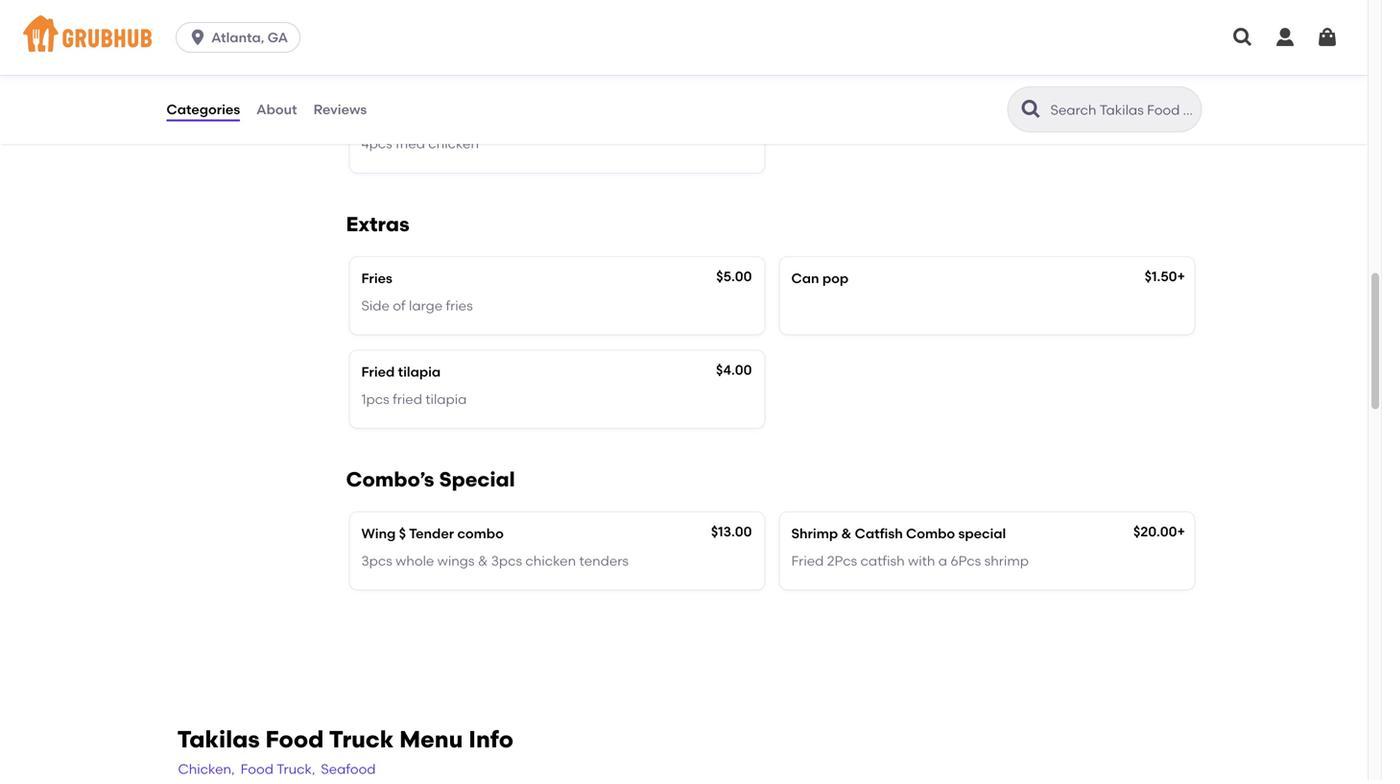Task type: describe. For each thing, give the bounding box(es) containing it.
0 vertical spatial &
[[842, 526, 852, 542]]

0 vertical spatial combo's
[[166, 111, 223, 127]]

0 vertical spatial extras
[[166, 71, 206, 88]]

6pcs
[[951, 553, 982, 569]]

1 svg image from the left
[[1232, 26, 1255, 49]]

fries
[[446, 297, 473, 314]]

$5.00
[[717, 268, 752, 285]]

3pcs whole wings & 3pcs chicken tenders
[[362, 553, 629, 569]]

whole for 4pcs
[[397, 108, 436, 125]]

1 vertical spatial special
[[439, 468, 515, 492]]

ga
[[268, 29, 288, 46]]

1pcs
[[362, 391, 390, 407]]

4pcs for 4pcs fried chicken
[[362, 136, 393, 152]]

fried for 1pcs
[[393, 391, 422, 407]]

of
[[393, 297, 406, 314]]

$20.00
[[1134, 524, 1178, 540]]

1 vertical spatial tilapia
[[426, 391, 467, 407]]

$1.50
[[1145, 268, 1178, 285]]

fried for fried tilapia
[[362, 364, 395, 380]]

1 horizontal spatial combo's special
[[346, 468, 515, 492]]

1 3pcs from the left
[[362, 553, 393, 569]]

info
[[469, 726, 514, 754]]

wings for &
[[438, 553, 475, 569]]

main navigation navigation
[[0, 0, 1368, 75]]

fried for fried 2pcs catfish with a 6pcs shrimp
[[792, 553, 824, 569]]

1 horizontal spatial combo's
[[346, 468, 434, 492]]

about
[[257, 101, 297, 117]]

0 vertical spatial food
[[265, 726, 324, 754]]

mains
[[166, 32, 205, 48]]

categories button
[[166, 75, 241, 144]]

atlanta, ga button
[[176, 22, 308, 53]]

$20.00 +
[[1134, 524, 1186, 540]]

0 horizontal spatial chicken
[[429, 136, 479, 152]]

can
[[792, 270, 820, 287]]

svg image inside atlanta, ga button
[[188, 28, 208, 47]]

combo
[[907, 526, 956, 542]]

+ for extras
[[1178, 268, 1186, 285]]

$13.00
[[711, 524, 752, 540]]

seafood button
[[320, 759, 377, 781]]

tender
[[409, 526, 454, 542]]

dinner
[[480, 108, 523, 125]]

4pcs for 4pcs whole wings dinner
[[362, 108, 393, 125]]

whole for 3pcs
[[396, 553, 434, 569]]

chicken,
[[178, 762, 235, 778]]

wing
[[362, 526, 396, 542]]

menu
[[400, 726, 463, 754]]



Task type: vqa. For each thing, say whether or not it's contained in the screenshot.
top tilapia
yes



Task type: locate. For each thing, give the bounding box(es) containing it.
0 vertical spatial special
[[227, 111, 275, 127]]

Search Takilas Food Truck search field
[[1049, 101, 1196, 119]]

0 horizontal spatial svg image
[[188, 28, 208, 47]]

0 horizontal spatial &
[[478, 553, 488, 569]]

fried
[[396, 136, 425, 152], [393, 391, 422, 407]]

0 vertical spatial whole
[[397, 108, 436, 125]]

special
[[959, 526, 1007, 542]]

1 horizontal spatial &
[[842, 526, 852, 542]]

wing $ tender combo
[[362, 526, 504, 542]]

2 4pcs from the top
[[362, 136, 393, 152]]

tenders
[[579, 553, 629, 569]]

special
[[227, 111, 275, 127], [439, 468, 515, 492]]

extras up fries on the top left
[[346, 212, 410, 237]]

fried down the shrimp
[[792, 553, 824, 569]]

$1.50 +
[[1145, 268, 1186, 285]]

0 horizontal spatial combo's
[[166, 111, 223, 127]]

takilas
[[177, 726, 260, 754]]

shrimp & catfish combo special
[[792, 526, 1007, 542]]

+
[[1178, 268, 1186, 285], [1178, 524, 1186, 540]]

1 vertical spatial whole
[[396, 553, 434, 569]]

chicken, button
[[177, 759, 236, 781]]

1 horizontal spatial fried
[[792, 553, 824, 569]]

combo's down mains
[[166, 111, 223, 127]]

1 vertical spatial combo's
[[346, 468, 434, 492]]

fried up 1pcs
[[362, 364, 395, 380]]

catfish
[[861, 553, 905, 569]]

a
[[939, 553, 948, 569]]

wings for dinner
[[439, 108, 477, 125]]

large
[[409, 297, 443, 314]]

&
[[842, 526, 852, 542], [478, 553, 488, 569]]

combo
[[458, 526, 504, 542]]

2 + from the top
[[1178, 524, 1186, 540]]

4pcs down reviews
[[362, 136, 393, 152]]

0 vertical spatial fried
[[396, 136, 425, 152]]

+ for combo's special
[[1178, 524, 1186, 540]]

special up combo at the left bottom
[[439, 468, 515, 492]]

1 vertical spatial food
[[241, 762, 274, 778]]

4pcs whole wings dinner
[[362, 108, 523, 125]]

wings
[[439, 108, 477, 125], [438, 553, 475, 569]]

tilapia up 1pcs fried tilapia
[[398, 364, 441, 380]]

1 vertical spatial &
[[478, 553, 488, 569]]

truck,
[[277, 762, 315, 778]]

1 vertical spatial fried
[[393, 391, 422, 407]]

3pcs
[[362, 553, 393, 569], [491, 553, 522, 569]]

fries
[[362, 270, 393, 287]]

1 vertical spatial +
[[1178, 524, 1186, 540]]

side
[[362, 297, 390, 314]]

0 horizontal spatial fried
[[362, 364, 395, 380]]

combo's special
[[166, 111, 275, 127], [346, 468, 515, 492]]

fried 2pcs catfish with a 6pcs shrimp
[[792, 553, 1029, 569]]

about button
[[256, 75, 298, 144]]

1 vertical spatial combo's special
[[346, 468, 515, 492]]

tilapia
[[398, 364, 441, 380], [426, 391, 467, 407]]

seafood
[[321, 762, 376, 778]]

1 horizontal spatial chicken
[[526, 553, 576, 569]]

combo's special down atlanta,
[[166, 111, 275, 127]]

1 vertical spatial chicken
[[526, 553, 576, 569]]

1 horizontal spatial 3pcs
[[491, 553, 522, 569]]

fried tilapia
[[362, 364, 441, 380]]

0 horizontal spatial combo's special
[[166, 111, 275, 127]]

svg image
[[1232, 26, 1255, 49], [1274, 26, 1297, 49]]

0 vertical spatial combo's special
[[166, 111, 275, 127]]

wings down wing $ tender combo
[[438, 553, 475, 569]]

1 horizontal spatial special
[[439, 468, 515, 492]]

1 vertical spatial fried
[[792, 553, 824, 569]]

$4.00
[[716, 362, 752, 378]]

0 horizontal spatial svg image
[[1232, 26, 1255, 49]]

with
[[908, 553, 936, 569]]

3pcs down 'wing'
[[362, 553, 393, 569]]

1 horizontal spatial svg image
[[1274, 26, 1297, 49]]

1 vertical spatial extras
[[346, 212, 410, 237]]

chicken
[[429, 136, 479, 152], [526, 553, 576, 569]]

4pcs
[[362, 108, 393, 125], [362, 136, 393, 152]]

reviews
[[314, 101, 367, 117]]

chicken down 4pcs whole wings dinner
[[429, 136, 479, 152]]

tilapia down "fried tilapia"
[[426, 391, 467, 407]]

fried
[[362, 364, 395, 380], [792, 553, 824, 569]]

takilas food truck menu info chicken, food truck, seafood
[[177, 726, 514, 778]]

0 horizontal spatial special
[[227, 111, 275, 127]]

food left truck, at the bottom of the page
[[241, 762, 274, 778]]

1 4pcs from the top
[[362, 108, 393, 125]]

1 horizontal spatial svg image
[[1316, 26, 1340, 49]]

combo's
[[166, 111, 223, 127], [346, 468, 434, 492]]

combo's special up tender at the bottom left of page
[[346, 468, 515, 492]]

categories
[[167, 101, 240, 117]]

1 horizontal spatial extras
[[346, 212, 410, 237]]

whole down $
[[396, 553, 434, 569]]

search icon image
[[1020, 98, 1043, 121]]

3pcs down combo at the left bottom
[[491, 553, 522, 569]]

food up truck, at the bottom of the page
[[265, 726, 324, 754]]

fried catfish image
[[621, 0, 765, 79]]

0 vertical spatial 4pcs
[[362, 108, 393, 125]]

$
[[399, 526, 406, 542]]

1pcs fried tilapia
[[362, 391, 467, 407]]

food
[[265, 726, 324, 754], [241, 762, 274, 778]]

1 vertical spatial wings
[[438, 553, 475, 569]]

can pop
[[792, 270, 849, 287]]

extras up categories
[[166, 71, 206, 88]]

2 3pcs from the left
[[491, 553, 522, 569]]

whole
[[397, 108, 436, 125], [396, 553, 434, 569]]

extras
[[166, 71, 206, 88], [346, 212, 410, 237]]

& down combo at the left bottom
[[478, 553, 488, 569]]

svg image
[[1316, 26, 1340, 49], [188, 28, 208, 47]]

combo's up 'wing'
[[346, 468, 434, 492]]

shrimp
[[985, 553, 1029, 569]]

0 vertical spatial wings
[[439, 108, 477, 125]]

atlanta,
[[211, 29, 264, 46]]

atlanta, ga
[[211, 29, 288, 46]]

1 + from the top
[[1178, 268, 1186, 285]]

special down 'atlanta, ga'
[[227, 111, 275, 127]]

wings left dinner
[[439, 108, 477, 125]]

4pcs up 4pcs fried chicken
[[362, 108, 393, 125]]

& up 2pcs
[[842, 526, 852, 542]]

0 vertical spatial tilapia
[[398, 364, 441, 380]]

chicken left tenders
[[526, 553, 576, 569]]

fried down 4pcs whole wings dinner
[[396, 136, 425, 152]]

0 vertical spatial +
[[1178, 268, 1186, 285]]

0 horizontal spatial 3pcs
[[362, 553, 393, 569]]

0 vertical spatial fried
[[362, 364, 395, 380]]

fried down "fried tilapia"
[[393, 391, 422, 407]]

0 horizontal spatial extras
[[166, 71, 206, 88]]

food truck, button
[[240, 759, 316, 781]]

1 vertical spatial 4pcs
[[362, 136, 393, 152]]

truck
[[329, 726, 394, 754]]

shrimp
[[792, 526, 838, 542]]

2 svg image from the left
[[1274, 26, 1297, 49]]

0 vertical spatial chicken
[[429, 136, 479, 152]]

fried for 4pcs
[[396, 136, 425, 152]]

side of large fries
[[362, 297, 473, 314]]

2pcs
[[827, 553, 858, 569]]

reviews button
[[313, 75, 368, 144]]

catfish
[[855, 526, 903, 542]]

4pcs fried chicken
[[362, 136, 479, 152]]

pop
[[823, 270, 849, 287]]

whole up 4pcs fried chicken
[[397, 108, 436, 125]]



